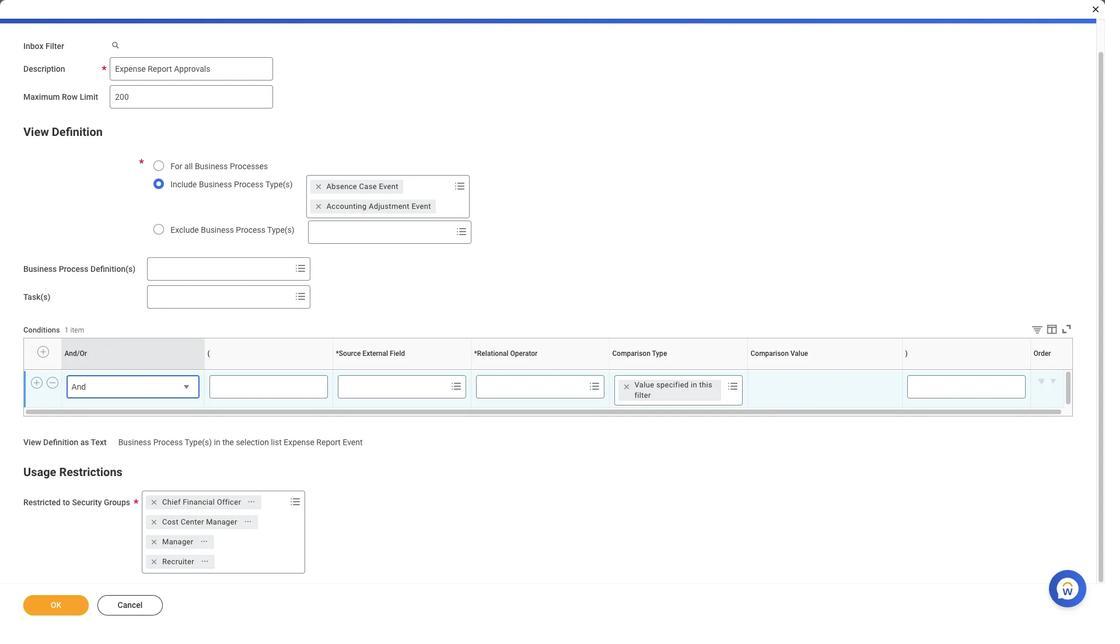 Task type: vqa. For each thing, say whether or not it's contained in the screenshot.
tenth Job
no



Task type: locate. For each thing, give the bounding box(es) containing it.
manager down officer in the left of the page
[[206, 517, 237, 526]]

type inside row element
[[652, 350, 667, 358]]

1 vertical spatial and/or
[[132, 369, 133, 370]]

view definition button
[[23, 125, 103, 139]]

2 horizontal spatial event
[[412, 202, 431, 210]]

close edit system inbox filter image
[[1091, 5, 1100, 14]]

limit
[[80, 92, 98, 101]]

center
[[181, 517, 204, 526]]

0 vertical spatial external
[[363, 350, 388, 358]]

event up adjustment
[[379, 182, 398, 191]]

)
[[905, 350, 908, 358], [966, 369, 966, 370]]

2 vertical spatial event
[[343, 438, 363, 447]]

minus image
[[48, 377, 57, 388]]

text
[[91, 438, 107, 447]]

event right adjustment
[[412, 202, 431, 210]]

) inside row element
[[905, 350, 908, 358]]

relational
[[477, 350, 508, 358], [537, 369, 540, 370]]

comparison
[[612, 350, 650, 358], [751, 350, 789, 358], [676, 369, 679, 370], [822, 369, 826, 370]]

0 vertical spatial view
[[23, 125, 49, 139]]

to
[[63, 497, 70, 507]]

processes
[[230, 161, 268, 171]]

1 vertical spatial external
[[401, 369, 403, 370]]

x small image down x small icon
[[312, 201, 324, 212]]

field up source external field field
[[403, 369, 404, 370]]

order
[[1034, 350, 1051, 358], [1046, 369, 1048, 370]]

x small image for value
[[621, 381, 632, 393]]

definition down row
[[52, 125, 103, 139]]

) button
[[966, 369, 967, 370]]

report
[[316, 438, 341, 447]]

restrictions
[[59, 465, 122, 479]]

comparison value
[[751, 350, 808, 358]]

0 vertical spatial related actions image
[[244, 518, 252, 526]]

1 horizontal spatial relational
[[537, 369, 540, 370]]

restricted to security groups
[[23, 497, 130, 507]]

business
[[195, 161, 228, 171], [199, 180, 232, 189], [201, 225, 234, 234], [23, 264, 57, 274], [118, 438, 151, 447]]

* for source
[[336, 350, 339, 358]]

1 horizontal spatial and/or
[[132, 369, 133, 370]]

0 horizontal spatial operator
[[510, 350, 538, 358]]

prompts image for relational operator field
[[587, 379, 601, 393]]

usage restrictions button
[[23, 465, 122, 479]]

value inside value specified in this filter
[[635, 380, 654, 389]]

event right report
[[343, 438, 363, 447]]

related actions image
[[244, 518, 252, 526], [200, 538, 208, 546]]

event
[[379, 182, 398, 191], [412, 202, 431, 210], [343, 438, 363, 447]]

1 vertical spatial (
[[268, 369, 268, 370]]

1 horizontal spatial related actions image
[[244, 518, 252, 526]]

prompts image for exclude business process type(s)
[[454, 224, 468, 238]]

0 horizontal spatial )
[[905, 350, 908, 358]]

2 vertical spatial value
[[635, 380, 654, 389]]

x small image left filter at the right
[[621, 381, 632, 393]]

x small image inside cost center manager, press delete to clear value. option
[[148, 516, 160, 528]]

security
[[72, 497, 102, 507]]

x small image inside recruiter, press delete to clear value. option
[[148, 556, 160, 567]]

business process type(s) in the selection list expense report event
[[118, 438, 363, 447]]

related actions image for cost center manager
[[244, 518, 252, 526]]

None text field
[[209, 375, 328, 398]]

and/or for and/or
[[64, 350, 87, 358]]

x small image inside chief financial officer, press delete to clear value. option
[[148, 496, 160, 508]]

1 vertical spatial value
[[826, 369, 827, 370]]

0 vertical spatial and/or
[[64, 350, 87, 358]]

external inside row element
[[363, 350, 388, 358]]

0 vertical spatial source
[[339, 350, 361, 358]]

1 vertical spatial type(s)
[[267, 225, 295, 234]]

view
[[23, 125, 49, 139], [23, 438, 41, 447]]

0 vertical spatial operator
[[510, 350, 538, 358]]

prompts image inside the 'usage restrictions' group
[[288, 495, 302, 509]]

plus image inside row element
[[39, 347, 47, 357]]

* for relational
[[474, 350, 477, 358]]

0 horizontal spatial manager
[[162, 537, 193, 546]]

conditions 1 item
[[23, 326, 84, 334]]

(
[[207, 350, 210, 358], [268, 369, 268, 370]]

0 vertical spatial definition
[[52, 125, 103, 139]]

* relational operator
[[474, 350, 538, 358]]

1 horizontal spatial related actions image
[[247, 498, 256, 506]]

the
[[222, 438, 234, 447]]

0 vertical spatial type
[[652, 350, 667, 358]]

event for absence case event
[[379, 182, 398, 191]]

value
[[791, 350, 808, 358], [826, 369, 827, 370], [635, 380, 654, 389]]

toolbar
[[1022, 323, 1073, 338]]

expense
[[284, 438, 314, 447]]

event inside option
[[379, 182, 398, 191]]

prompts image for task(s) field
[[294, 289, 308, 303]]

related actions image right cost center manager element
[[244, 518, 252, 526]]

1 horizontal spatial *
[[474, 350, 477, 358]]

absence case event
[[326, 182, 398, 191]]

0 vertical spatial type(s)
[[265, 180, 293, 189]]

absence case event, press delete to clear value. option
[[310, 180, 403, 194]]

x small image left manager element
[[148, 536, 160, 548]]

0 horizontal spatial type
[[652, 350, 667, 358]]

in inside value specified in this filter
[[691, 380, 697, 389]]

prompts image
[[452, 179, 467, 193], [454, 224, 468, 238], [449, 379, 463, 393], [288, 495, 302, 509]]

1 vertical spatial operator
[[540, 369, 542, 370]]

event for accounting adjustment event
[[412, 202, 431, 210]]

value specified in this filter, press delete to clear value. option
[[618, 380, 721, 401]]

0 horizontal spatial related actions image
[[201, 557, 209, 566]]

1 vertical spatial view
[[23, 438, 41, 447]]

operator up relational operator field
[[540, 369, 542, 370]]

2 view from the top
[[23, 438, 41, 447]]

x small image left 'chief'
[[148, 496, 160, 508]]

1 horizontal spatial (
[[268, 369, 268, 370]]

maximum
[[23, 92, 60, 101]]

1 * from the left
[[336, 350, 339, 358]]

related actions image inside cost center manager, press delete to clear value. option
[[244, 518, 252, 526]]

and/or for and/or ( source external field relational operator comparison type comparison value ) order
[[132, 369, 133, 370]]

2 * from the left
[[474, 350, 477, 358]]

0 vertical spatial manager
[[206, 517, 237, 526]]

business process definition(s)
[[23, 264, 136, 274]]

related actions image for manager
[[200, 538, 208, 546]]

manager
[[206, 517, 237, 526], [162, 537, 193, 546]]

x small image for cost
[[148, 516, 160, 528]]

process
[[234, 180, 264, 189], [236, 225, 265, 234], [59, 264, 88, 274], [153, 438, 183, 447]]

0 horizontal spatial relational
[[477, 350, 508, 358]]

source
[[339, 350, 361, 358], [399, 369, 401, 370]]

operator
[[510, 350, 538, 358], [540, 369, 542, 370]]

filter
[[45, 41, 64, 51]]

1 vertical spatial manager
[[162, 537, 193, 546]]

related actions image down cost center manager, press delete to clear value. option
[[200, 538, 208, 546]]

business down the for all business processes on the top of page
[[199, 180, 232, 189]]

x small image left 'cost'
[[148, 516, 160, 528]]

manager element
[[162, 537, 193, 547]]

cancel button
[[97, 595, 163, 616]]

order up the order column header
[[1034, 350, 1051, 358]]

0 horizontal spatial value
[[635, 380, 654, 389]]

usage
[[23, 465, 56, 479]]

1 vertical spatial event
[[412, 202, 431, 210]]

main content containing view definition
[[0, 0, 1105, 626]]

1 horizontal spatial in
[[691, 380, 697, 389]]

external
[[363, 350, 388, 358], [401, 369, 403, 370]]

related actions image
[[247, 498, 256, 506], [201, 557, 209, 566]]

manager, press delete to clear value. option
[[146, 535, 214, 549]]

prompts image for restricted to security groups
[[288, 495, 302, 509]]

description
[[23, 64, 65, 73]]

operator up relational operator button
[[510, 350, 538, 358]]

and/or up and popup button
[[132, 369, 133, 370]]

0 horizontal spatial event
[[343, 438, 363, 447]]

1 horizontal spatial event
[[379, 182, 398, 191]]

inbox
[[23, 41, 43, 51]]

related actions image inside manager, press delete to clear value. option
[[200, 538, 208, 546]]

this
[[699, 380, 712, 389]]

items selected for include business process type(s) list box
[[307, 177, 451, 216]]

1 vertical spatial in
[[214, 438, 220, 447]]

exclude
[[171, 225, 199, 234]]

0 horizontal spatial (
[[207, 350, 210, 358]]

definition for view definition
[[52, 125, 103, 139]]

0 vertical spatial value
[[791, 350, 808, 358]]

chief financial officer, press delete to clear value. option
[[146, 495, 261, 509]]

0 vertical spatial relational
[[477, 350, 508, 358]]

plus image
[[39, 347, 47, 357], [33, 377, 41, 388]]

0 horizontal spatial related actions image
[[200, 538, 208, 546]]

1 horizontal spatial value
[[791, 350, 808, 358]]

prompts image for business process definition(s) field
[[294, 261, 308, 275]]

( inside row element
[[207, 350, 210, 358]]

manager up recruiter
[[162, 537, 193, 546]]

type(s) for include business process type(s)
[[265, 180, 293, 189]]

view down maximum
[[23, 125, 49, 139]]

business up task(s)
[[23, 264, 57, 274]]

in left the the
[[214, 438, 220, 447]]

recruiter element
[[162, 556, 194, 567]]

0 horizontal spatial external
[[363, 350, 388, 358]]

0 vertical spatial plus image
[[39, 347, 47, 357]]

0 horizontal spatial and/or
[[64, 350, 87, 358]]

and/or down item
[[64, 350, 87, 358]]

usage restrictions group
[[23, 462, 1073, 573]]

0 vertical spatial (
[[207, 350, 210, 358]]

event inside option
[[412, 202, 431, 210]]

relational operator button
[[537, 369, 543, 370]]

source inside row element
[[339, 350, 361, 358]]

ok button
[[23, 595, 89, 616]]

prompts image for include business process type(s)
[[452, 179, 467, 193]]

officer
[[217, 497, 241, 506]]

definition(s)
[[90, 264, 136, 274]]

type(s)
[[265, 180, 293, 189], [267, 225, 295, 234], [185, 438, 212, 447]]

1 vertical spatial )
[[966, 369, 966, 370]]

and button
[[66, 375, 199, 400]]

1 vertical spatial definition
[[43, 438, 78, 447]]

business right all
[[195, 161, 228, 171]]

*
[[336, 350, 339, 358], [474, 350, 477, 358]]

x small image inside accounting adjustment event, press delete to clear value. option
[[312, 201, 324, 212]]

groups
[[104, 497, 130, 507]]

x small image inside value specified in this filter, press delete to clear value. 'option'
[[621, 381, 632, 393]]

exclude business process type(s)
[[171, 225, 295, 234]]

definition
[[52, 125, 103, 139], [43, 438, 78, 447]]

select to filter grid data image
[[1031, 323, 1044, 335]]

value specified in this filter
[[635, 380, 712, 400]]

1 vertical spatial type
[[679, 369, 680, 370]]

0 horizontal spatial source
[[339, 350, 361, 358]]

and/or
[[64, 350, 87, 358], [132, 369, 133, 370]]

x small image
[[312, 201, 324, 212], [621, 381, 632, 393], [148, 496, 160, 508], [148, 516, 160, 528], [148, 536, 160, 548], [148, 556, 160, 567]]

dialog
[[0, 0, 1105, 626]]

0 vertical spatial order
[[1034, 350, 1051, 358]]

1 horizontal spatial source
[[399, 369, 401, 370]]

definition left as
[[43, 438, 78, 447]]

1 horizontal spatial manager
[[206, 517, 237, 526]]

prompts image
[[294, 261, 308, 275], [294, 289, 308, 303], [587, 379, 601, 393], [726, 379, 740, 393]]

0 vertical spatial related actions image
[[247, 498, 256, 506]]

row element
[[24, 338, 1066, 370]]

order up 'caret bottom' icon
[[1046, 369, 1048, 370]]

Task(s) field
[[148, 286, 291, 307]]

0 vertical spatial event
[[379, 182, 398, 191]]

and/or inside row element
[[64, 350, 87, 358]]

1 horizontal spatial type
[[679, 369, 680, 370]]

x small image left recruiter 'element'
[[148, 556, 160, 567]]

main content
[[0, 0, 1105, 626]]

related actions image right recruiter 'element'
[[201, 557, 209, 566]]

0 horizontal spatial *
[[336, 350, 339, 358]]

1 view from the top
[[23, 125, 49, 139]]

in
[[691, 380, 697, 389], [214, 438, 220, 447]]

chief financial officer element
[[162, 497, 241, 507]]

0 vertical spatial )
[[905, 350, 908, 358]]

case
[[359, 182, 377, 191]]

view for view definition as text
[[23, 438, 41, 447]]

1
[[65, 326, 69, 334]]

maximum row limit
[[23, 92, 98, 101]]

toolbar inside view definition group
[[1022, 323, 1073, 338]]

None text field
[[907, 375, 1025, 398]]

0 vertical spatial field
[[390, 350, 405, 358]]

view definition group
[[23, 122, 1073, 448]]

view up usage
[[23, 438, 41, 447]]

filter
[[635, 391, 651, 400]]

plus image left minus image on the bottom left of page
[[33, 377, 41, 388]]

1 vertical spatial related actions image
[[200, 538, 208, 546]]

field
[[390, 350, 405, 358], [403, 369, 404, 370]]

comparison type button
[[676, 369, 681, 370]]

1 horizontal spatial operator
[[540, 369, 542, 370]]

type
[[652, 350, 667, 358], [679, 369, 680, 370]]

1 vertical spatial order
[[1046, 369, 1048, 370]]

relational inside row element
[[477, 350, 508, 358]]

1 vertical spatial related actions image
[[201, 557, 209, 566]]

Relational Operator field
[[476, 376, 584, 397]]

0 vertical spatial in
[[691, 380, 697, 389]]

conditions
[[23, 326, 60, 334]]

related actions image right officer in the left of the page
[[247, 498, 256, 506]]

in left the this
[[691, 380, 697, 389]]

absence
[[326, 182, 357, 191]]

dialog containing view definition
[[0, 0, 1105, 626]]

value inside row element
[[791, 350, 808, 358]]

plus image down the conditions
[[39, 347, 47, 357]]

field up source external field button
[[390, 350, 405, 358]]

comparison value column header
[[747, 369, 902, 370]]

inbox filter
[[23, 41, 64, 51]]



Task type: describe. For each thing, give the bounding box(es) containing it.
financial
[[183, 497, 215, 506]]

* source external field
[[336, 350, 405, 358]]

1 horizontal spatial external
[[401, 369, 403, 370]]

Source External Field field
[[338, 376, 445, 397]]

source external field button
[[399, 369, 405, 370]]

workday assistant region
[[1049, 565, 1091, 607]]

business right text
[[118, 438, 151, 447]]

Maximum Row Limit text field
[[110, 85, 273, 108]]

item
[[70, 326, 84, 334]]

Business Process Definition(s) field
[[148, 258, 291, 279]]

( button
[[268, 369, 269, 370]]

and/or button
[[132, 369, 134, 370]]

for all business processes
[[171, 161, 268, 171]]

0 horizontal spatial in
[[214, 438, 220, 447]]

items selected for restricted to security groups list box
[[142, 493, 287, 571]]

cost center manager element
[[162, 517, 237, 527]]

and
[[71, 382, 86, 391]]

accounting adjustment event, press delete to clear value. option
[[310, 199, 436, 213]]

field inside row element
[[390, 350, 405, 358]]

task(s)
[[23, 292, 50, 302]]

x small image for chief
[[148, 496, 160, 508]]

cost
[[162, 517, 179, 526]]

accounting adjustment event
[[326, 202, 431, 210]]

all
[[184, 161, 193, 171]]

value specified in this filter element
[[635, 380, 716, 401]]

and/or ( source external field relational operator comparison type comparison value ) order
[[132, 369, 1048, 370]]

restricted
[[23, 497, 61, 507]]

row
[[62, 92, 78, 101]]

order inside row element
[[1034, 350, 1051, 358]]

absence case event element
[[326, 181, 398, 192]]

order column header
[[1030, 369, 1064, 370]]

chief
[[162, 497, 181, 506]]

accounting
[[326, 202, 367, 210]]

x small image
[[312, 181, 324, 192]]

none text field inside view definition group
[[907, 375, 1025, 398]]

recruiter, press delete to clear value. option
[[146, 555, 215, 569]]

chief financial officer
[[162, 497, 241, 506]]

view for view definition
[[23, 125, 49, 139]]

for
[[171, 161, 182, 171]]

cost center manager
[[162, 517, 237, 526]]

1 vertical spatial source
[[399, 369, 401, 370]]

usage restrictions
[[23, 465, 122, 479]]

fullscreen image
[[1060, 323, 1073, 335]]

adjustment
[[369, 202, 410, 210]]

specified
[[656, 380, 689, 389]]

x small image for accounting
[[312, 201, 324, 212]]

include
[[171, 180, 197, 189]]

Exclude Business Process Type(s) field
[[309, 222, 452, 243]]

selection
[[236, 438, 269, 447]]

2 vertical spatial type(s)
[[185, 438, 212, 447]]

type(s) for exclude business process type(s)
[[267, 225, 295, 234]]

business right exclude at the top left
[[201, 225, 234, 234]]

ok
[[51, 600, 61, 610]]

definition for view definition as text
[[43, 438, 78, 447]]

related actions image for recruiter
[[201, 557, 209, 566]]

accounting adjustment event element
[[326, 201, 431, 212]]

recruiter
[[162, 557, 194, 566]]

1 horizontal spatial )
[[966, 369, 966, 370]]

list
[[271, 438, 282, 447]]

as
[[80, 438, 89, 447]]

related actions image for chief financial officer
[[247, 498, 256, 506]]

x small image inside manager, press delete to clear value. option
[[148, 536, 160, 548]]

view definition as text
[[23, 438, 107, 447]]

1 vertical spatial plus image
[[33, 377, 41, 388]]

1 vertical spatial field
[[403, 369, 404, 370]]

operator inside row element
[[510, 350, 538, 358]]

cost center manager, press delete to clear value. option
[[146, 515, 258, 529]]

2 horizontal spatial value
[[826, 369, 827, 370]]

comparison type
[[612, 350, 667, 358]]

include business process type(s)
[[171, 180, 293, 189]]

caret bottom image
[[1035, 375, 1047, 387]]

view definition
[[23, 125, 103, 139]]

click to view/edit grid preferences image
[[1046, 323, 1058, 335]]

manager inside option
[[206, 517, 237, 526]]

manager inside option
[[162, 537, 193, 546]]

none text field inside view definition group
[[209, 375, 328, 398]]

cancel
[[118, 600, 143, 610]]

caret down image
[[1047, 375, 1059, 387]]

Description text field
[[110, 57, 273, 80]]

1 vertical spatial relational
[[537, 369, 540, 370]]



